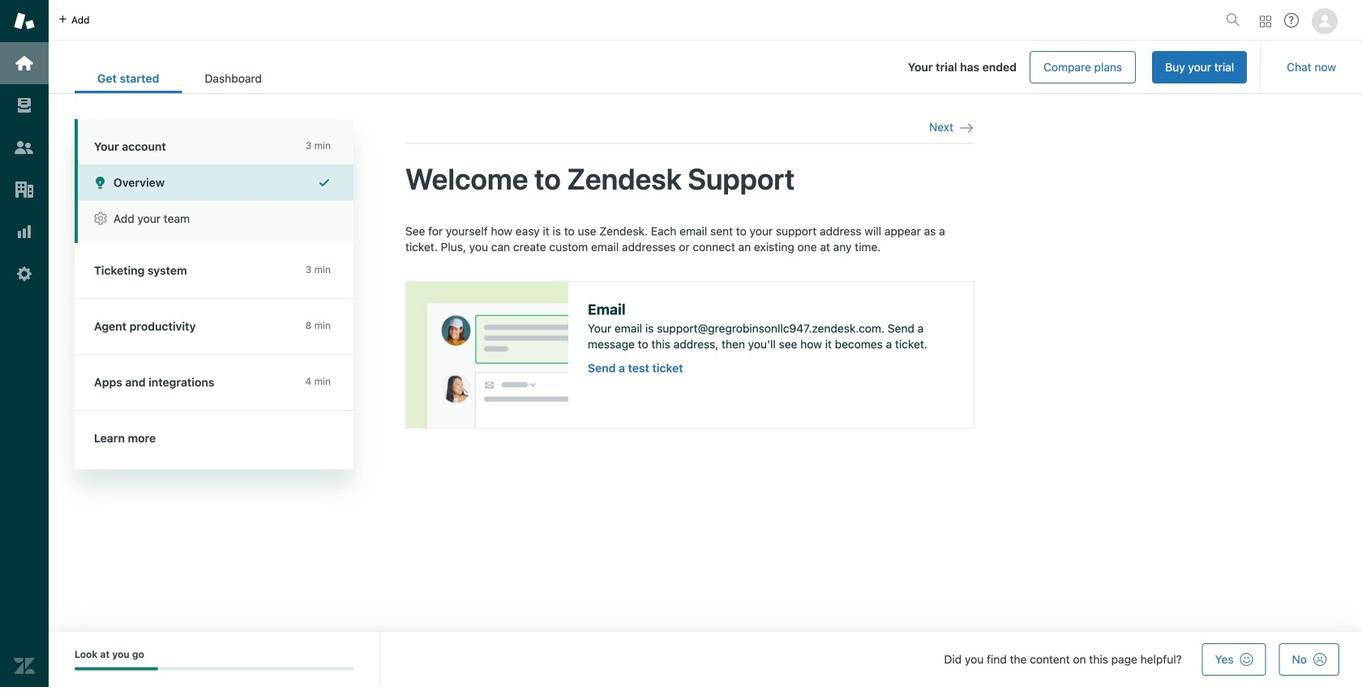 Task type: locate. For each thing, give the bounding box(es) containing it.
views image
[[14, 95, 35, 116]]

customers image
[[14, 137, 35, 158]]

heading
[[75, 119, 354, 165]]

organizations image
[[14, 179, 35, 200]]

tab
[[182, 63, 285, 93]]

zendesk support image
[[14, 11, 35, 32]]

zendesk image
[[14, 656, 35, 677]]

progress bar
[[75, 668, 354, 671]]

tab list
[[75, 63, 285, 93]]



Task type: describe. For each thing, give the bounding box(es) containing it.
get help image
[[1285, 13, 1300, 28]]

example of email conversation inside of the ticketing system and the customer is asking the agent about reimbursement policy. image
[[406, 282, 569, 428]]

admin image
[[14, 264, 35, 285]]

zendesk products image
[[1261, 16, 1272, 27]]

get started image
[[14, 53, 35, 74]]

reporting image
[[14, 221, 35, 243]]

main element
[[0, 0, 49, 688]]



Task type: vqa. For each thing, say whether or not it's contained in the screenshot.
Customers Image
yes



